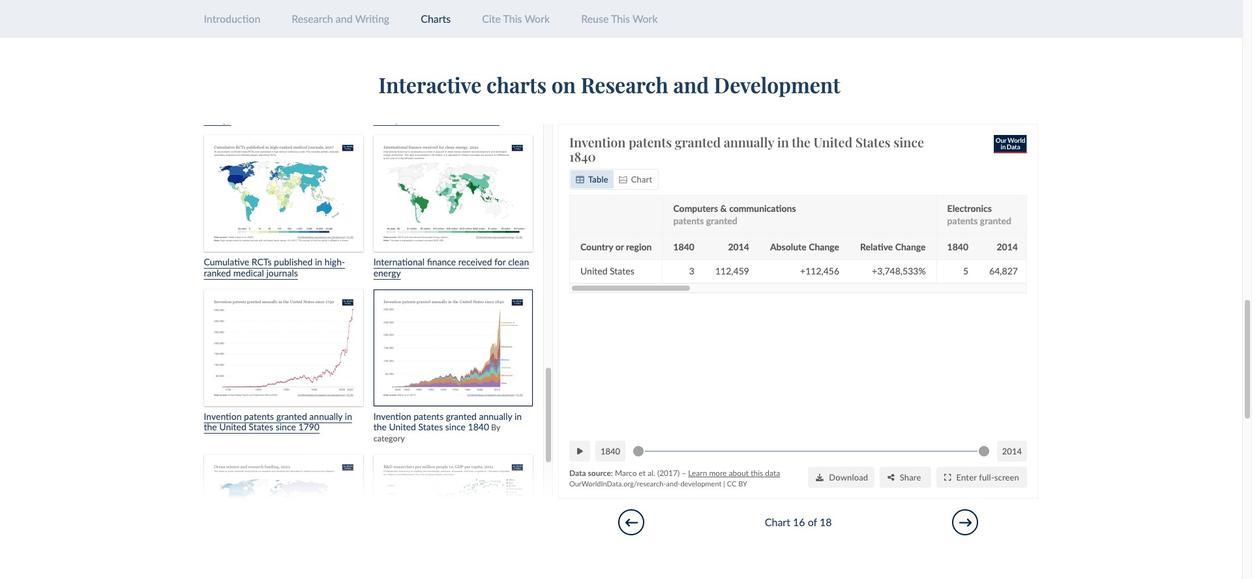 Task type: vqa. For each thing, say whether or not it's contained in the screenshot.
"in" inside Annual patents granted in Great Britain during the Industrial Revolution
yes



Task type: locate. For each thing, give the bounding box(es) containing it.
patents left 1790
[[244, 411, 274, 422]]

0 horizontal spatial annually
[[310, 411, 343, 422]]

0 horizontal spatial the
[[204, 422, 217, 433]]

|
[[724, 480, 726, 488]]

patents inside invention patents granted annually in the united states since 1840
[[629, 133, 672, 151]]

al.
[[648, 468, 656, 478]]

patents down the computers
[[674, 215, 704, 226]]

rcts
[[252, 257, 272, 268]]

country
[[581, 242, 614, 253]]

1 vertical spatial invention
[[204, 411, 242, 422]]

0 vertical spatial since
[[894, 133, 925, 151]]

play time-lapse image
[[577, 448, 583, 456]]

in left high-
[[315, 257, 322, 268]]

in
[[286, 102, 294, 113], [470, 102, 477, 113], [778, 133, 789, 151], [315, 257, 322, 268], [345, 411, 352, 422]]

this for reuse
[[611, 12, 630, 25]]

112,459
[[716, 266, 750, 277]]

0 vertical spatial the
[[402, 113, 415, 124]]

1840 up 3
[[674, 242, 695, 253]]

2 vertical spatial the
[[204, 422, 217, 433]]

computers & communications patents granted
[[674, 203, 796, 226]]

1 vertical spatial and
[[674, 71, 709, 99]]

patents left filed
[[234, 102, 264, 113]]

1 change from the left
[[809, 242, 840, 253]]

1 horizontal spatial invention
[[570, 133, 626, 151]]

2014 up 112,459
[[729, 242, 750, 253]]

cumulative rcts published in high- ranked medical journals link
[[204, 135, 363, 279]]

revolution
[[457, 113, 500, 124]]

2 change from the left
[[896, 242, 926, 253]]

cite
[[482, 12, 501, 25]]

2 horizontal spatial united
[[814, 133, 853, 151]]

great
[[479, 102, 502, 113]]

patents for annual patents filed in sustainable energy
[[234, 102, 264, 113]]

energy left filed
[[204, 113, 231, 124]]

download
[[830, 472, 869, 483]]

download button
[[809, 467, 875, 488]]

expand image
[[945, 474, 952, 482]]

this for cite
[[503, 12, 522, 25]]

1 vertical spatial annually
[[310, 411, 343, 422]]

1 vertical spatial states
[[610, 266, 635, 277]]

in left great
[[470, 102, 477, 113]]

patents inside annual patents granted in great britain during the industrial revolution
[[404, 102, 434, 113]]

or
[[616, 242, 624, 253]]

data
[[766, 468, 781, 478]]

this right reuse
[[611, 12, 630, 25]]

cite this work link
[[482, 12, 550, 25]]

granted inside annual patents granted in great britain during the industrial revolution
[[436, 102, 467, 113]]

for
[[495, 257, 506, 268]]

states for invention patents granted annually in the united states since 1840
[[856, 133, 891, 151]]

patents for invention patents granted annually in the united states since 1790
[[244, 411, 274, 422]]

0 horizontal spatial invention
[[204, 411, 242, 422]]

2 vertical spatial united
[[219, 422, 247, 433]]

the
[[402, 113, 415, 124], [792, 133, 811, 151], [204, 422, 217, 433]]

change for relative change
[[896, 242, 926, 253]]

in right filed
[[286, 102, 294, 113]]

and
[[336, 12, 353, 25], [674, 71, 709, 99]]

0 horizontal spatial work
[[525, 12, 550, 25]]

enter full-screen
[[957, 472, 1020, 483]]

0 horizontal spatial and
[[336, 12, 353, 25]]

states for invention patents granted annually in the united states since 1790
[[249, 422, 273, 433]]

1 horizontal spatial energy
[[374, 268, 401, 279]]

electronics
[[948, 203, 992, 214]]

1840 up table image
[[570, 148, 596, 165]]

patents down interactive
[[404, 102, 434, 113]]

relative
[[861, 242, 894, 253]]

research left writing
[[292, 12, 333, 25]]

in for high-
[[315, 257, 322, 268]]

research right on
[[581, 71, 669, 99]]

patents down 'electronics'
[[948, 215, 978, 226]]

2014
[[729, 242, 750, 253], [997, 242, 1019, 253], [1003, 446, 1023, 457]]

0 vertical spatial and
[[336, 12, 353, 25]]

charts link
[[421, 12, 451, 25]]

invention inside invention patents granted annually in the united states since 1840
[[570, 133, 626, 151]]

granted
[[436, 102, 467, 113], [675, 133, 721, 151], [707, 215, 738, 226], [981, 215, 1012, 226], [276, 411, 307, 422]]

patents
[[234, 102, 264, 113], [404, 102, 434, 113], [629, 133, 672, 151], [674, 215, 704, 226], [948, 215, 978, 226], [244, 411, 274, 422]]

annual patents granted in great britain during the industrial revolution link
[[374, 0, 533, 124]]

patents up chart on the top of page
[[629, 133, 672, 151]]

granted inside invention patents granted annually in the united states since 1840
[[675, 133, 721, 151]]

1840
[[570, 148, 596, 165], [674, 242, 695, 253], [948, 242, 969, 253], [601, 446, 621, 457]]

(2017)
[[658, 468, 680, 478]]

patents inside 'annual patents filed in sustainable energy'
[[234, 102, 264, 113]]

since for invention patents granted annually in the united states since 1840
[[894, 133, 925, 151]]

since
[[894, 133, 925, 151], [276, 422, 296, 433]]

annual inside annual patents granted in great britain during the industrial revolution
[[374, 102, 402, 113]]

annual for annual patents filed in sustainable energy
[[204, 102, 232, 113]]

this
[[503, 12, 522, 25], [611, 12, 630, 25]]

16
[[793, 516, 806, 529]]

more
[[710, 468, 727, 478]]

invention patents granted annually in the united states since 1840
[[570, 133, 925, 165]]

in for sustainable
[[286, 102, 294, 113]]

states inside invention patents granted annually in the united states since 1840
[[856, 133, 891, 151]]

computers
[[674, 203, 719, 214]]

2 horizontal spatial the
[[792, 133, 811, 151]]

sustainable
[[296, 102, 341, 113]]

patents inside invention patents granted annually in the united states since 1790
[[244, 411, 274, 422]]

granted for 1790
[[276, 411, 307, 422]]

the inside annual patents granted in great britain during the industrial revolution
[[402, 113, 415, 124]]

change up +3,748,533%
[[896, 242, 926, 253]]

in inside 'annual patents filed in sustainable energy'
[[286, 102, 294, 113]]

0 vertical spatial annually
[[724, 133, 775, 151]]

in inside cumulative rcts published in high- ranked medical journals
[[315, 257, 322, 268]]

reuse
[[581, 12, 609, 25]]

2 vertical spatial states
[[249, 422, 273, 433]]

1 vertical spatial energy
[[374, 268, 401, 279]]

invention for invention patents granted annually in the united states since 1840
[[570, 133, 626, 151]]

and-
[[667, 480, 681, 488]]

invention
[[570, 133, 626, 151], [204, 411, 242, 422]]

2014 up screen
[[1003, 446, 1023, 457]]

1 vertical spatial research
[[581, 71, 669, 99]]

3
[[690, 266, 695, 277]]

1790
[[298, 422, 320, 433]]

annual
[[204, 102, 232, 113], [374, 102, 402, 113]]

the inside invention patents granted annually in the united states since 1840
[[792, 133, 811, 151]]

0 horizontal spatial change
[[809, 242, 840, 253]]

energy
[[204, 113, 231, 124], [374, 268, 401, 279]]

full-
[[980, 472, 995, 483]]

1840 up 5
[[948, 242, 969, 253]]

energy inside 'annual patents filed in sustainable energy'
[[204, 113, 231, 124]]

1 horizontal spatial the
[[402, 113, 415, 124]]

0 vertical spatial states
[[856, 133, 891, 151]]

in right 1790
[[345, 411, 352, 422]]

0 vertical spatial united
[[814, 133, 853, 151]]

since inside invention patents granted annually in the united states since 1790
[[276, 422, 296, 433]]

enter full-screen button
[[937, 467, 1028, 488]]

invention patents granted annually in the united states since 1790 link
[[204, 290, 363, 433]]

1 this from the left
[[503, 12, 522, 25]]

1 horizontal spatial work
[[633, 12, 658, 25]]

granted inside invention patents granted annually in the united states since 1790
[[276, 411, 307, 422]]

granted inside computers & communications patents granted
[[707, 215, 738, 226]]

cumulative
[[204, 257, 249, 268]]

0 vertical spatial research
[[292, 12, 333, 25]]

energy inside international finance received for clean energy
[[374, 268, 401, 279]]

work right reuse
[[633, 12, 658, 25]]

united inside invention patents granted annually in the united states since 1790
[[219, 422, 247, 433]]

share nodes image
[[888, 474, 895, 482]]

cc by link
[[728, 480, 748, 488]]

research and writing
[[292, 12, 390, 25]]

united
[[814, 133, 853, 151], [581, 266, 608, 277], [219, 422, 247, 433]]

1 horizontal spatial change
[[896, 242, 926, 253]]

united for invention patents granted annually in the united states since 1840
[[814, 133, 853, 151]]

2 annual from the left
[[374, 102, 402, 113]]

0 horizontal spatial research
[[292, 12, 333, 25]]

annually inside invention patents granted annually in the united states since 1840
[[724, 133, 775, 151]]

annually inside invention patents granted annually in the united states since 1790
[[310, 411, 343, 422]]

1 horizontal spatial and
[[674, 71, 709, 99]]

charts
[[421, 12, 451, 25]]

1 horizontal spatial annually
[[724, 133, 775, 151]]

2014 up 64,827
[[997, 242, 1019, 253]]

absolute change
[[771, 242, 840, 253]]

in down the development
[[778, 133, 789, 151]]

clean
[[508, 257, 529, 268]]

1 horizontal spatial annual
[[374, 102, 402, 113]]

1 vertical spatial the
[[792, 133, 811, 151]]

0 vertical spatial energy
[[204, 113, 231, 124]]

0 horizontal spatial annual
[[204, 102, 232, 113]]

work
[[525, 12, 550, 25], [633, 12, 658, 25]]

annual down interactive
[[374, 102, 402, 113]]

0 horizontal spatial since
[[276, 422, 296, 433]]

1 annual from the left
[[204, 102, 232, 113]]

1 horizontal spatial united
[[581, 266, 608, 277]]

1840 up source:
[[601, 446, 621, 457]]

the inside invention patents granted annually in the united states since 1790
[[204, 422, 217, 433]]

0 horizontal spatial this
[[503, 12, 522, 25]]

electronics patents granted
[[948, 203, 1012, 226]]

patents inside computers & communications patents granted
[[674, 215, 704, 226]]

annually
[[724, 133, 775, 151], [310, 411, 343, 422]]

2014 button
[[998, 441, 1028, 462]]

states inside invention patents granted annually in the united states since 1790
[[249, 422, 273, 433]]

introduction link
[[204, 12, 261, 25]]

2 work from the left
[[633, 12, 658, 25]]

in inside annual patents granted in great britain during the industrial revolution
[[470, 102, 477, 113]]

energy right high-
[[374, 268, 401, 279]]

2 horizontal spatial states
[[856, 133, 891, 151]]

0 horizontal spatial energy
[[204, 113, 231, 124]]

1 horizontal spatial this
[[611, 12, 630, 25]]

0 horizontal spatial states
[[249, 422, 273, 433]]

energy for international
[[374, 268, 401, 279]]

annual inside 'annual patents filed in sustainable energy'
[[204, 102, 232, 113]]

finance
[[427, 257, 456, 268]]

during
[[374, 113, 399, 124]]

0 vertical spatial invention
[[570, 133, 626, 151]]

2 this from the left
[[611, 12, 630, 25]]

cc
[[728, 480, 737, 488]]

journals
[[266, 268, 298, 279]]

this right cite
[[503, 12, 522, 25]]

change up +112,456
[[809, 242, 840, 253]]

end time slider
[[974, 439, 995, 465]]

download image
[[817, 474, 824, 482]]

invention inside invention patents granted annually in the united states since 1790
[[204, 411, 242, 422]]

5
[[964, 266, 969, 277]]

annually for 1840
[[724, 133, 775, 151]]

2014 inside button
[[1003, 446, 1023, 457]]

0 horizontal spatial united
[[219, 422, 247, 433]]

1 work from the left
[[525, 12, 550, 25]]

annual left filed
[[204, 102, 232, 113]]

chart button
[[614, 170, 658, 189]]

1 horizontal spatial since
[[894, 133, 925, 151]]

since inside invention patents granted annually in the united states since 1840
[[894, 133, 925, 151]]

start time slider
[[629, 439, 649, 465]]

learn
[[689, 468, 708, 478]]

patents inside electronics patents granted
[[948, 215, 978, 226]]

1 vertical spatial since
[[276, 422, 296, 433]]

united inside invention patents granted annually in the united states since 1840
[[814, 133, 853, 151]]

states
[[856, 133, 891, 151], [610, 266, 635, 277], [249, 422, 273, 433]]

work right cite
[[525, 12, 550, 25]]

share
[[900, 472, 922, 483]]



Task type: describe. For each thing, give the bounding box(es) containing it.
medical
[[233, 268, 264, 279]]

united for invention patents granted annually in the united states since 1790
[[219, 422, 247, 433]]

filed
[[267, 102, 284, 113]]

+3,748,533%
[[872, 266, 926, 277]]

cumulative rcts published in high- ranked medical journals
[[204, 257, 345, 279]]

annual for annual patents granted in great britain during the industrial revolution
[[374, 102, 402, 113]]

development
[[681, 480, 722, 488]]

annual patents filed in sustainable energy link
[[204, 0, 363, 124]]

received
[[459, 257, 492, 268]]

reuse this work
[[581, 12, 658, 25]]

high-
[[325, 257, 345, 268]]

work for reuse this work
[[633, 12, 658, 25]]

table image
[[576, 175, 585, 184]]

in inside invention patents granted annually in the united states since 1790
[[345, 411, 352, 422]]

interactive charts on research and development
[[379, 71, 841, 99]]

reuse this work link
[[581, 12, 658, 25]]

the for invention patents granted annually in the united states since 1840
[[792, 133, 811, 151]]

source:
[[588, 468, 613, 478]]

annual patents filed in sustainable energy
[[204, 102, 341, 124]]

international
[[374, 257, 425, 268]]

patents for electronics patents granted
[[948, 215, 978, 226]]

screen
[[995, 472, 1020, 483]]

table
[[589, 174, 609, 185]]

table button
[[571, 170, 614, 189]]

data
[[570, 468, 586, 478]]

in inside invention patents granted annually in the united states since 1840
[[778, 133, 789, 151]]

united states
[[581, 266, 635, 277]]

change for absolute change
[[809, 242, 840, 253]]

published
[[274, 257, 313, 268]]

ourworldindata.org/research-and-development | cc by
[[570, 480, 748, 488]]

1 horizontal spatial states
[[610, 266, 635, 277]]

introduction
[[204, 12, 261, 25]]

communications
[[730, 203, 796, 214]]

since for invention patents granted annually in the united states since 1790
[[276, 422, 296, 433]]

ourworldindata.org/research-and-development link
[[570, 480, 722, 488]]

cite this work
[[482, 12, 550, 25]]

1 vertical spatial united
[[581, 266, 608, 277]]

relative change
[[861, 242, 926, 253]]

et
[[639, 468, 646, 478]]

writing
[[355, 12, 390, 25]]

in for great
[[470, 102, 477, 113]]

1840 inside invention patents granted annually in the united states since 1840
[[570, 148, 596, 165]]

invention patents granted annually in the united states since 1790
[[204, 411, 352, 433]]

energy for annual
[[204, 113, 231, 124]]

international finance received for clean energy
[[374, 257, 529, 279]]

chart 16 of 18
[[765, 516, 832, 529]]

granted for 1840
[[675, 133, 721, 151]]

+112,456
[[801, 266, 840, 277]]

on
[[552, 71, 576, 99]]

of
[[808, 516, 817, 529]]

&
[[721, 203, 727, 214]]

enter
[[957, 472, 977, 483]]

region
[[627, 242, 652, 253]]

chart
[[631, 174, 653, 185]]

the for invention patents granted annually in the united states since 1790
[[204, 422, 217, 433]]

64,827
[[990, 266, 1019, 277]]

ranked
[[204, 268, 231, 279]]

go to previous slide image
[[625, 516, 638, 529]]

charts
[[487, 71, 547, 99]]

learn more about this data link
[[689, 468, 781, 478]]

1840 button
[[596, 441, 626, 462]]

share button
[[880, 467, 932, 488]]

about
[[729, 468, 749, 478]]

annually for 1790
[[310, 411, 343, 422]]

data source: marco et al. (2017) – learn more about this data
[[570, 468, 781, 478]]

international finance received for clean energy link
[[374, 135, 533, 279]]

britain
[[504, 102, 530, 113]]

granted for revolution
[[436, 102, 467, 113]]

country or region
[[581, 242, 652, 253]]

absolute
[[771, 242, 807, 253]]

1840 inside 1840 button
[[601, 446, 621, 457]]

this
[[751, 468, 764, 478]]

granted inside electronics patents granted
[[981, 215, 1012, 226]]

by
[[739, 480, 748, 488]]

invention for invention patents granted annually in the united states since 1790
[[204, 411, 242, 422]]

chart
[[765, 516, 791, 529]]

annual patents granted in great britain during the industrial revolution
[[374, 102, 530, 124]]

interactive
[[379, 71, 482, 99]]

patents for invention patents granted annually in the united states since 1840
[[629, 133, 672, 151]]

go to next slide image
[[960, 516, 972, 529]]

work for cite this work
[[525, 12, 550, 25]]

–
[[682, 468, 687, 478]]

1 horizontal spatial research
[[581, 71, 669, 99]]

18
[[820, 516, 832, 529]]

development
[[714, 71, 841, 99]]

research and writing link
[[292, 12, 390, 25]]

patents for annual patents granted in great britain during the industrial revolution
[[404, 102, 434, 113]]

ourworldindata.org/research-
[[570, 480, 667, 488]]

marco
[[615, 468, 637, 478]]



